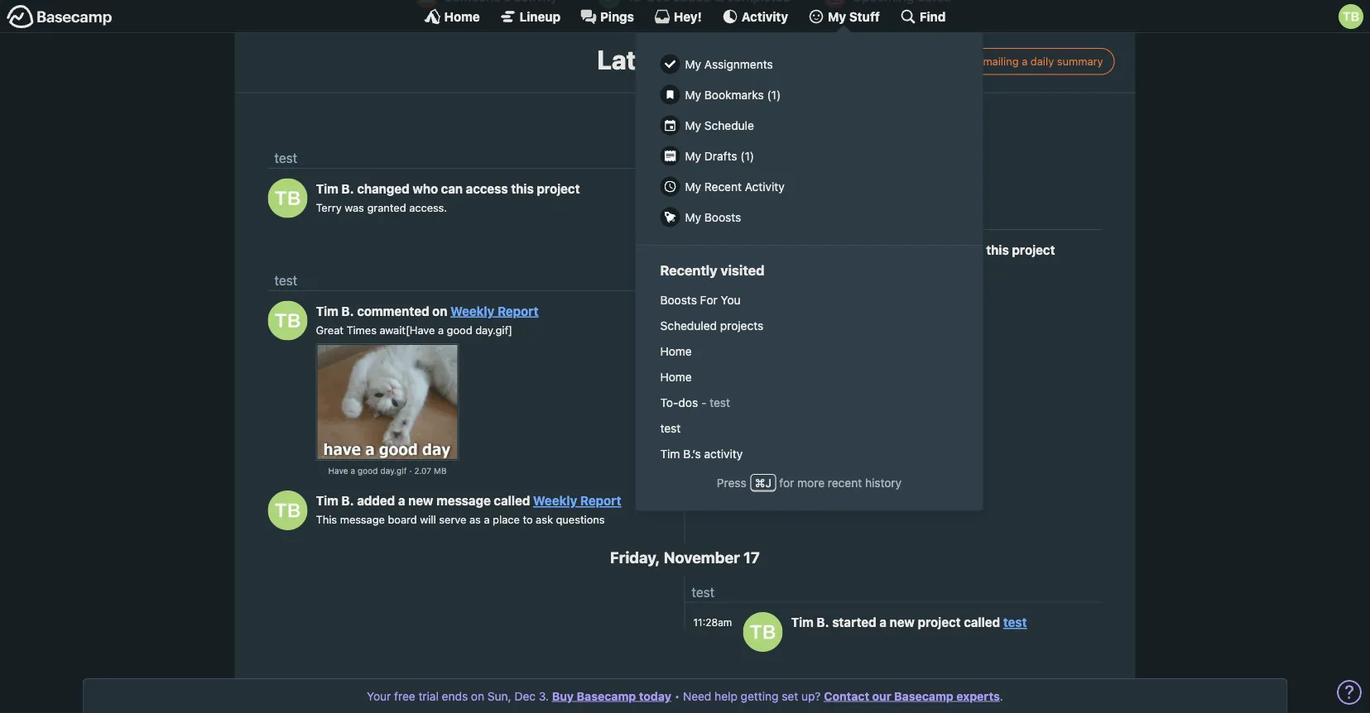Task type: vqa. For each thing, say whether or not it's contained in the screenshot.
leftmost the new
yes



Task type: locate. For each thing, give the bounding box(es) containing it.
0 horizontal spatial tim b. changed who can access this project
[[316, 182, 580, 196]]

home link left lineup link
[[424, 8, 480, 25]]

0 horizontal spatial project
[[537, 182, 580, 196]]

b. left started
[[817, 616, 829, 631]]

tim b. changed who can access this project
[[316, 182, 580, 196], [791, 243, 1055, 258]]

1 horizontal spatial access
[[941, 243, 983, 258]]

tim b.'s activity link
[[652, 441, 967, 467]]

1 horizontal spatial weekly
[[533, 494, 577, 509]]

changed down my boosts link
[[832, 243, 885, 258]]

home link down boosts for you link
[[652, 339, 967, 364]]

0 vertical spatial new
[[408, 494, 433, 509]]

0 horizontal spatial basecamp
[[577, 690, 636, 703]]

0 horizontal spatial report
[[498, 304, 539, 319]]

0 vertical spatial this
[[511, 182, 534, 196]]

home up the to-
[[660, 370, 692, 384]]

great times await[have a good day.gif]
[[316, 324, 513, 337]]

up?
[[802, 690, 821, 703]]

home left lineup link
[[444, 9, 480, 24]]

hey!
[[674, 9, 702, 24]]

tim burton image for tim b. started a new project called
[[743, 613, 783, 653]]

tim left b.'s on the bottom of page
[[660, 447, 680, 461]]

boosts up scheduled
[[660, 293, 697, 307]]

weekly report link up day.gif]
[[450, 304, 539, 319]]

called up place
[[494, 494, 530, 509]]

your free trial ends on sun, dec  3. buy basecamp today • need help getting set up? contact our basecamp experts .
[[367, 690, 1003, 703]]

new right started
[[890, 616, 915, 631]]

0 horizontal spatial this
[[511, 182, 534, 196]]

1 vertical spatial report
[[580, 494, 621, 509]]

my inside my schedule link
[[685, 118, 701, 132]]

this for test
[[511, 182, 534, 196]]

on left the sun,
[[471, 690, 484, 703]]

was
[[345, 202, 364, 214]]

press
[[717, 476, 747, 490]]

my assignments
[[685, 57, 773, 71]]

0 vertical spatial who
[[413, 182, 438, 196]]

0 vertical spatial called
[[494, 494, 530, 509]]

terry was granted access.
[[316, 202, 447, 214]]

find
[[920, 9, 946, 24]]

today
[[639, 690, 671, 703]]

1 vertical spatial (1)
[[740, 149, 754, 163]]

1 vertical spatial access
[[941, 243, 983, 258]]

1 vertical spatial 4:37pm
[[693, 244, 729, 256]]

project for test
[[537, 182, 580, 196]]

report up "questions" at the left of page
[[580, 494, 621, 509]]

changed up terry was granted access. at left top
[[357, 182, 410, 196]]

emailing a daily summary button
[[952, 48, 1115, 75]]

emailing a daily summary
[[977, 55, 1103, 68]]

tim burton image
[[1339, 4, 1364, 29], [268, 179, 308, 218], [268, 301, 308, 341], [268, 491, 308, 531], [743, 613, 783, 653]]

2 horizontal spatial project
[[1012, 243, 1055, 258]]

tim b. changed who can access this project for test
[[316, 182, 580, 196]]

basecamp right buy
[[577, 690, 636, 703]]

tim b. added a new message called weekly report
[[316, 494, 621, 509]]

(1) for my drafts (1)
[[740, 149, 754, 163]]

1 vertical spatial home
[[660, 345, 692, 358]]

my for my bookmarks (1)
[[685, 88, 701, 101]]

activity up started on the top
[[745, 180, 785, 193]]

0 vertical spatial boosts
[[704, 210, 741, 224]]

1 horizontal spatial who
[[888, 243, 913, 258]]

boosts inside my stuff element
[[704, 210, 741, 224]]

my for my drafts (1)
[[685, 149, 701, 163]]

1 horizontal spatial called
[[964, 616, 1000, 631]]

find button
[[900, 8, 946, 25]]

set
[[782, 690, 798, 703]]

0 vertical spatial changed
[[357, 182, 410, 196]]

stuff
[[849, 9, 880, 24]]

0 horizontal spatial boosts
[[660, 293, 697, 307]]

1 horizontal spatial good
[[447, 324, 472, 337]]

help
[[715, 690, 738, 703]]

tim b. started a new project called test
[[791, 616, 1027, 631]]

message up this message board will serve as a place to ask questions
[[436, 494, 491, 509]]

1 horizontal spatial tim b. changed who can access this project
[[791, 243, 1055, 258]]

0 horizontal spatial on
[[432, 304, 447, 319]]

0 vertical spatial 4:37pm element
[[641, 183, 677, 195]]

b. up the was
[[342, 182, 354, 196]]

tim burton image for tim b. added a new message called
[[268, 491, 308, 531]]

activity up assignments
[[742, 9, 788, 24]]

1 vertical spatial called
[[964, 616, 1000, 631]]

new
[[408, 494, 433, 509], [890, 616, 915, 631]]

day.gif]
[[475, 324, 513, 337]]

drafts
[[704, 149, 737, 163]]

1 horizontal spatial project
[[918, 616, 961, 631]]

(1)
[[767, 88, 781, 101], [740, 149, 754, 163]]

buy
[[552, 690, 574, 703]]

await[have
[[380, 324, 435, 337]]

my inside the my stuff dropdown button
[[828, 9, 846, 24]]

1 horizontal spatial new
[[890, 616, 915, 631]]

2 vertical spatial home
[[660, 370, 692, 384]]

contact
[[824, 690, 870, 703]]

0 vertical spatial activity
[[742, 9, 788, 24]]

0 vertical spatial good
[[447, 324, 472, 337]]

main element
[[0, 0, 1370, 511]]

who for test
[[413, 182, 438, 196]]

(1) right drafts
[[740, 149, 754, 163]]

1 horizontal spatial can
[[916, 243, 938, 258]]

0 horizontal spatial called
[[494, 494, 530, 509]]

1 vertical spatial activity
[[680, 44, 773, 76]]

4:37pm element
[[641, 183, 677, 195], [693, 244, 729, 256]]

boosts down recent
[[704, 210, 741, 224]]

my drafts (1)
[[685, 149, 754, 163]]

4:37pm element left recent
[[641, 183, 677, 195]]

0 vertical spatial message
[[436, 494, 491, 509]]

can
[[441, 182, 463, 196], [916, 243, 938, 258]]

report up day.gif]
[[498, 304, 539, 319]]

0 horizontal spatial 4:37pm
[[641, 183, 677, 195]]

1 vertical spatial on
[[471, 690, 484, 703]]

times
[[347, 324, 377, 337]]

on up great times await[have a good day.gif]
[[432, 304, 447, 319]]

1 vertical spatial changed
[[832, 243, 885, 258]]

0 vertical spatial (1)
[[767, 88, 781, 101]]

0 horizontal spatial can
[[441, 182, 463, 196]]

(1) for my bookmarks (1)
[[767, 88, 781, 101]]

getting started link
[[692, 212, 784, 228]]

0 vertical spatial tim b. changed who can access this project
[[316, 182, 580, 196]]

1 horizontal spatial 4:37pm
[[693, 244, 729, 256]]

1 vertical spatial weekly report link
[[533, 494, 621, 509]]

weekly up day.gif]
[[450, 304, 495, 319]]

our
[[872, 690, 891, 703]]

tim up this
[[316, 494, 339, 509]]

to-dos - test
[[660, 396, 730, 410]]

good left day.gif]
[[447, 324, 472, 337]]

0 vertical spatial weekly
[[450, 304, 495, 319]]

day.gif
[[380, 467, 407, 476]]

1 horizontal spatial changed
[[832, 243, 885, 258]]

b. up times
[[342, 304, 354, 319]]

my for my stuff
[[828, 9, 846, 24]]

a right started
[[880, 616, 887, 631]]

0 vertical spatial report
[[498, 304, 539, 319]]

0 horizontal spatial message
[[340, 514, 385, 527]]

home
[[444, 9, 480, 24], [660, 345, 692, 358], [660, 370, 692, 384]]

ask
[[536, 514, 553, 527]]

1 horizontal spatial on
[[471, 690, 484, 703]]

1 horizontal spatial boosts
[[704, 210, 741, 224]]

1 horizontal spatial message
[[436, 494, 491, 509]]

home down scheduled
[[660, 345, 692, 358]]

dos
[[678, 396, 698, 410]]

for
[[700, 293, 718, 307]]

my inside my recent activity link
[[685, 180, 701, 193]]

my stuff element
[[652, 49, 967, 233]]

my inside my assignments link
[[685, 57, 701, 71]]

contact our basecamp experts link
[[824, 690, 1000, 703]]

test
[[274, 151, 297, 167], [274, 273, 297, 289], [710, 396, 730, 410], [660, 422, 681, 435], [692, 585, 715, 601], [1003, 616, 1027, 631]]

(1) right bookmarks
[[767, 88, 781, 101]]

0 horizontal spatial new
[[408, 494, 433, 509]]

1 vertical spatial this
[[986, 243, 1009, 258]]

4:37pm element up recently visited
[[693, 244, 729, 256]]

on
[[432, 304, 447, 319], [471, 690, 484, 703]]

1 vertical spatial 4:37pm element
[[693, 244, 729, 256]]

0 vertical spatial 4:37pm
[[641, 183, 677, 195]]

changed for getting started
[[832, 243, 885, 258]]

my for my schedule
[[685, 118, 701, 132]]

1 vertical spatial project
[[1012, 243, 1055, 258]]

0 horizontal spatial changed
[[357, 182, 410, 196]]

0 vertical spatial on
[[432, 304, 447, 319]]

this for getting started
[[986, 243, 1009, 258]]

mb
[[434, 467, 447, 476]]

0 horizontal spatial (1)
[[740, 149, 754, 163]]

new for message
[[408, 494, 433, 509]]

scheduled projects
[[660, 319, 764, 333]]

1 vertical spatial who
[[888, 243, 913, 258]]

called up experts
[[964, 616, 1000, 631]]

report
[[498, 304, 539, 319], [580, 494, 621, 509]]

activity up my bookmarks (1)
[[680, 44, 773, 76]]

2 vertical spatial activity
[[745, 180, 785, 193]]

weekly
[[450, 304, 495, 319], [533, 494, 577, 509]]

activity
[[704, 447, 743, 461]]

daily
[[1031, 55, 1054, 68]]

1 vertical spatial new
[[890, 616, 915, 631]]

new up will
[[408, 494, 433, 509]]

to
[[523, 514, 533, 527]]

home for the home link underneath boosts for you link
[[660, 345, 692, 358]]

1 horizontal spatial report
[[580, 494, 621, 509]]

0 horizontal spatial access
[[466, 182, 508, 196]]

1 horizontal spatial basecamp
[[894, 690, 954, 703]]

getting started
[[692, 212, 784, 228]]

added
[[357, 494, 395, 509]]

1 horizontal spatial this
[[986, 243, 1009, 258]]

0 horizontal spatial who
[[413, 182, 438, 196]]

⌘ j for more recent history
[[755, 476, 902, 490]]

need
[[683, 690, 712, 703]]

access for getting started
[[941, 243, 983, 258]]

granted
[[367, 202, 406, 214]]

j
[[766, 476, 772, 490]]

good left the day.gif at the left of page
[[358, 467, 378, 476]]

weekly up ask
[[533, 494, 577, 509]]

b. left 'added'
[[342, 494, 354, 509]]

called for project
[[964, 616, 1000, 631]]

getting
[[692, 212, 736, 228]]

0 vertical spatial project
[[537, 182, 580, 196]]

4:37pm left recent
[[641, 183, 677, 195]]

1 horizontal spatial 4:37pm element
[[693, 244, 729, 256]]

3.
[[539, 690, 549, 703]]

1 basecamp from the left
[[577, 690, 636, 703]]

1 horizontal spatial (1)
[[767, 88, 781, 101]]

1 vertical spatial boosts
[[660, 293, 697, 307]]

this message board will serve as a place to ask questions
[[316, 514, 605, 527]]

0 horizontal spatial good
[[358, 467, 378, 476]]

as
[[470, 514, 481, 527]]

0 vertical spatial weekly report link
[[450, 304, 539, 319]]

my stuff button
[[808, 8, 880, 25]]

2 basecamp from the left
[[894, 690, 954, 703]]

a left daily
[[1022, 55, 1028, 68]]

a down tim b. commented on weekly report
[[438, 324, 444, 337]]

access for test
[[466, 182, 508, 196]]

this
[[316, 514, 337, 527]]

-
[[701, 396, 707, 410]]

getting
[[741, 690, 779, 703]]

home link
[[424, 8, 480, 25], [652, 339, 967, 364], [652, 364, 967, 390]]

0 horizontal spatial 4:37pm element
[[641, 183, 677, 195]]

changed
[[357, 182, 410, 196], [832, 243, 885, 258]]

recently visited pages element
[[652, 287, 967, 467]]

access
[[466, 182, 508, 196], [941, 243, 983, 258]]

weekly report link for tim b. added a new message called
[[533, 494, 621, 509]]

4:37pm up recently visited
[[693, 244, 729, 256]]

questions
[[556, 514, 605, 527]]

project for getting started
[[1012, 243, 1055, 258]]

tim inside the recently visited pages element
[[660, 447, 680, 461]]

message down 'added'
[[340, 514, 385, 527]]

basecamp right the our
[[894, 690, 954, 703]]

weekly report link up "questions" at the left of page
[[533, 494, 621, 509]]

my inside my boosts link
[[685, 210, 701, 224]]

0 vertical spatial access
[[466, 182, 508, 196]]

0 vertical spatial can
[[441, 182, 463, 196]]

1 vertical spatial can
[[916, 243, 938, 258]]

b.
[[342, 182, 354, 196], [817, 243, 829, 258], [342, 304, 354, 319], [342, 494, 354, 509], [817, 616, 829, 631]]

1 vertical spatial message
[[340, 514, 385, 527]]

1 vertical spatial tim b. changed who can access this project
[[791, 243, 1055, 258]]



Task type: describe. For each thing, give the bounding box(es) containing it.
access.
[[409, 202, 447, 214]]

tim up 'terry'
[[316, 182, 339, 196]]

lineup
[[520, 9, 561, 24]]

dec
[[515, 690, 536, 703]]

boosts inside the recently visited pages element
[[660, 293, 697, 307]]

scheduled
[[660, 319, 717, 333]]

tim b. changed who can access this project for getting started
[[791, 243, 1055, 258]]

activity inside 'link'
[[742, 9, 788, 24]]

⌘
[[755, 476, 766, 490]]

tim up great
[[316, 304, 339, 319]]

todo image
[[598, 0, 621, 9]]

b. for tim b. added a new message called
[[342, 494, 354, 509]]

free
[[394, 690, 415, 703]]

2 vertical spatial project
[[918, 616, 961, 631]]

tim b. commented on weekly report
[[316, 304, 539, 319]]

recently visited
[[660, 263, 765, 279]]

4:32pm
[[641, 306, 677, 317]]

4:32pm element
[[641, 306, 677, 317]]

test link inside main 'element'
[[652, 416, 967, 441]]

scheduled projects link
[[652, 313, 967, 339]]

commented
[[357, 304, 429, 319]]

tim down my boosts link
[[791, 243, 814, 258]]

bookmarks
[[704, 88, 764, 101]]

my boosts
[[685, 210, 741, 224]]

new for project
[[890, 616, 915, 631]]

my recent activity link
[[652, 171, 967, 202]]

.
[[1000, 690, 1003, 703]]

my for my boosts
[[685, 210, 701, 224]]

my for my assignments
[[685, 57, 701, 71]]

can for getting started
[[916, 243, 938, 258]]

2.07
[[414, 467, 431, 476]]

recent
[[704, 180, 742, 193]]

tim left started
[[791, 616, 814, 631]]

started
[[740, 212, 784, 228]]

lineup link
[[500, 8, 561, 25]]

pings
[[600, 9, 634, 24]]

weekly report link for tim b. commented on
[[450, 304, 539, 319]]

11:28am
[[693, 617, 732, 629]]

activity inside my stuff element
[[745, 180, 785, 193]]

4:37pm element for test
[[641, 183, 677, 195]]

visited
[[721, 263, 765, 279]]

b. down my boosts link
[[817, 243, 829, 258]]

1 vertical spatial weekly
[[533, 494, 577, 509]]

schedule image
[[823, 0, 847, 9]]

schedule
[[704, 118, 754, 132]]

a right have
[[351, 467, 355, 476]]

tim burton image
[[743, 240, 783, 280]]

boosts for you
[[660, 293, 741, 307]]

tim b.'s activity
[[660, 447, 743, 461]]

b.'s
[[683, 447, 701, 461]]

activity link
[[722, 8, 788, 25]]

my boosts link
[[652, 202, 967, 233]]

can for test
[[441, 182, 463, 196]]

home link down scheduled projects link
[[652, 364, 967, 390]]

4:37pm for getting started
[[693, 244, 729, 256]]

today
[[663, 115, 707, 133]]

summary
[[1057, 55, 1103, 68]]

my bookmarks (1)
[[685, 88, 781, 101]]

4:37pm for test
[[641, 183, 677, 195]]

latest
[[597, 44, 674, 76]]

recent
[[828, 476, 862, 490]]

4:31pm element
[[642, 496, 677, 507]]

great
[[316, 324, 344, 337]]

friday,
[[610, 549, 660, 568]]

november
[[664, 549, 740, 568]]

pings button
[[580, 8, 634, 25]]

tim burton image for tim b. commented on
[[268, 301, 308, 341]]

to-
[[660, 396, 678, 410]]

person report image
[[415, 0, 439, 9]]

my schedule link
[[652, 110, 967, 141]]

my assignments link
[[652, 49, 967, 79]]

a right as
[[484, 514, 490, 527]]

hey! button
[[654, 8, 702, 25]]

my recent activity
[[685, 180, 785, 193]]

4:37pm element for getting started
[[693, 244, 729, 256]]

serve
[[439, 514, 467, 527]]

have
[[328, 467, 348, 476]]

recently
[[660, 263, 718, 279]]

a inside button
[[1022, 55, 1028, 68]]

4:31pm
[[642, 496, 677, 507]]

emailing
[[977, 55, 1019, 68]]

zoom have a good day.gif image
[[318, 346, 457, 460]]

friday, november 17
[[610, 549, 760, 568]]

your
[[367, 690, 391, 703]]

trial
[[419, 690, 439, 703]]

for
[[779, 476, 794, 490]]

boosts for you link
[[652, 287, 967, 313]]

started
[[832, 616, 877, 631]]

11:28am element
[[693, 617, 732, 629]]

latest activity
[[597, 44, 773, 76]]

who for getting started
[[888, 243, 913, 258]]

assignments
[[704, 57, 773, 71]]

my stuff
[[828, 9, 880, 24]]

you
[[721, 293, 741, 307]]

0 vertical spatial home
[[444, 9, 480, 24]]

projects
[[720, 319, 764, 333]]

a up board
[[398, 494, 405, 509]]

•
[[675, 690, 680, 703]]

home for the home link below scheduled projects link
[[660, 370, 692, 384]]

experts
[[957, 690, 1000, 703]]

b. for tim b. commented on
[[342, 304, 354, 319]]

tim burton image for tim b. changed who can access this project
[[268, 179, 308, 218]]

0 horizontal spatial weekly
[[450, 304, 495, 319]]

my for my recent activity
[[685, 180, 701, 193]]

terry
[[316, 202, 342, 214]]

1 vertical spatial good
[[358, 467, 378, 476]]

more
[[797, 476, 825, 490]]

changed for test
[[357, 182, 410, 196]]

buy basecamp today link
[[552, 690, 671, 703]]

will
[[420, 514, 436, 527]]

board
[[388, 514, 417, 527]]

sun,
[[488, 690, 511, 703]]

17
[[744, 549, 760, 568]]

ends
[[442, 690, 468, 703]]

switch accounts image
[[7, 4, 113, 30]]

called for message
[[494, 494, 530, 509]]

b. for tim b. started a new project called
[[817, 616, 829, 631]]

my schedule
[[685, 118, 754, 132]]



